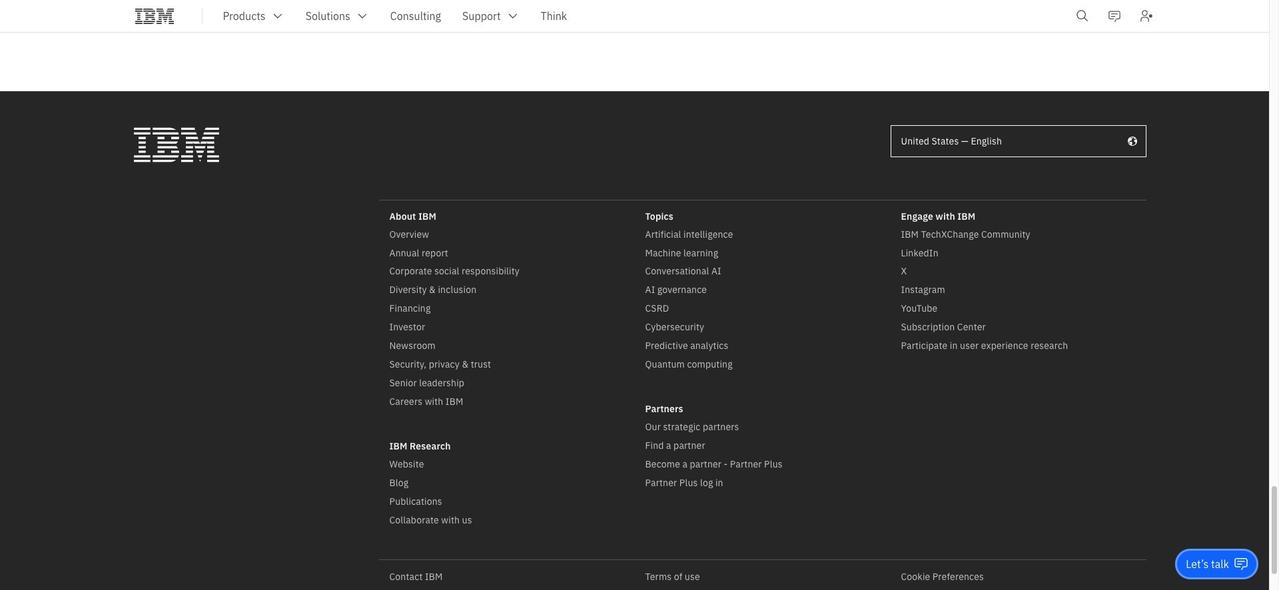 Task type: vqa. For each thing, say whether or not it's contained in the screenshot.
'Let's talk' element
yes



Task type: describe. For each thing, give the bounding box(es) containing it.
let's talk element
[[1186, 557, 1229, 572]]



